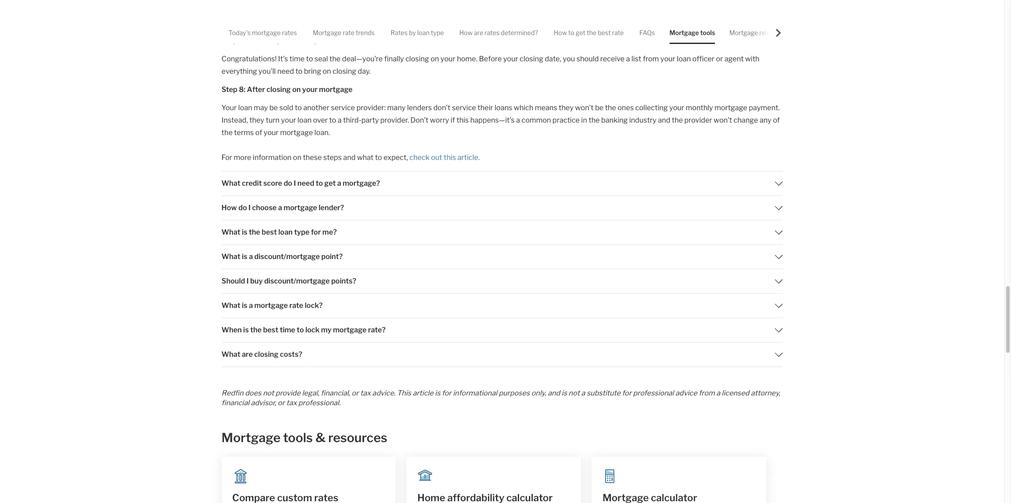 Task type: locate. For each thing, give the bounding box(es) containing it.
1 vertical spatial do
[[238, 204, 247, 212]]

tools for mortgage tools
[[700, 29, 715, 37]]

1 vertical spatial or
[[352, 389, 359, 398]]

0 horizontal spatial this
[[444, 153, 456, 162]]

provider:
[[357, 104, 386, 112]]

0 vertical spatial do
[[284, 179, 292, 188]]

are for closing
[[242, 351, 253, 359]]

1 horizontal spatial how
[[459, 29, 473, 37]]

your down the bring
[[302, 85, 318, 94]]

0 vertical spatial are
[[474, 29, 483, 37]]

1 horizontal spatial are
[[474, 29, 483, 37]]

from inside congratulations! it's time to seal the deal—you're finally closing on your home. before your closing date, you should receive a list from your loan officer or agent with everything you'll need to bring on closing day.
[[643, 55, 659, 63]]

1 horizontal spatial not
[[569, 389, 580, 398]]

are inside "link"
[[474, 29, 483, 37]]

need down these
[[297, 179, 314, 188]]

best
[[598, 29, 611, 37], [262, 228, 277, 237], [263, 326, 278, 335]]

for right article
[[442, 389, 451, 398]]

legal,
[[302, 389, 319, 398]]

mortgage for mortgage tools
[[669, 29, 699, 37]]

mortgage left the news
[[729, 29, 758, 37]]

0 horizontal spatial tools
[[283, 431, 313, 446]]

1 vertical spatial are
[[242, 351, 253, 359]]

another
[[303, 104, 329, 112]]

tax
[[360, 389, 371, 398], [286, 399, 297, 408]]

2 step from the top
[[222, 85, 237, 94]]

or left agent
[[716, 55, 723, 63]]

0 horizontal spatial or
[[278, 399, 285, 408]]

collecting
[[635, 104, 668, 112]]

i right score
[[294, 179, 296, 188]]

discount/mortgage for points?
[[264, 277, 330, 286]]

they down may
[[249, 116, 264, 124]]

2 vertical spatial best
[[263, 326, 278, 335]]

the inside congratulations! it's time to seal the deal—you're finally closing on your home. before your closing date, you should receive a list from your loan officer or agent with everything you'll need to bring on closing day.
[[329, 55, 341, 63]]

best down choose
[[262, 228, 277, 237]]

do left choose
[[238, 204, 247, 212]]

how
[[459, 29, 473, 37], [554, 29, 567, 37], [222, 204, 237, 212]]

0 horizontal spatial get
[[324, 179, 336, 188]]

mortgage rate trends link
[[313, 21, 375, 44]]

may
[[254, 104, 268, 112]]

0 vertical spatial time
[[290, 55, 305, 63]]

1 horizontal spatial be
[[595, 104, 603, 112]]

professional
[[633, 389, 674, 398]]

service up third-
[[331, 104, 355, 112]]

mortgage inside 'link'
[[729, 29, 758, 37]]

your loan may be sold to another service provider: many lenders don't service their loans which means they won't be the ones collecting your monthly mortgage payment. instead, they turn your loan over to a third-party provider. don't worry if this happens—it's a common practice in the banking industry and the provider won't change any of the terms of your mortgage loan.
[[222, 104, 781, 137]]

the up should
[[587, 29, 596, 37]]

7:
[[239, 36, 245, 45]]

of right any
[[773, 116, 780, 124]]

0 horizontal spatial be
[[269, 104, 278, 112]]

many
[[387, 104, 406, 112]]

0 horizontal spatial are
[[242, 351, 253, 359]]

0 vertical spatial won't
[[575, 104, 594, 112]]

0 vertical spatial and
[[658, 116, 670, 124]]

should
[[577, 55, 599, 63]]

loan left may
[[238, 104, 252, 112]]

1 vertical spatial discount/mortgage
[[264, 277, 330, 286]]

0 vertical spatial they
[[559, 104, 574, 112]]

0 vertical spatial need
[[277, 67, 294, 75]]

won't
[[575, 104, 594, 112], [714, 116, 732, 124]]

0 horizontal spatial service
[[331, 104, 355, 112]]

1 vertical spatial tools
[[283, 431, 313, 446]]

i left buy
[[247, 277, 249, 286]]

step left the 8:
[[222, 85, 237, 94]]

article.
[[458, 153, 480, 162]]

this inside your loan may be sold to another service provider: many lenders don't service their loans which means they won't be the ones collecting your monthly mortgage payment. instead, they turn your loan over to a third-party provider. don't worry if this happens—it's a common practice in the banking industry and the provider won't change any of the terms of your mortgage loan.
[[457, 116, 469, 124]]

they up practice
[[559, 104, 574, 112]]

agent
[[724, 55, 744, 63]]

1 horizontal spatial or
[[352, 389, 359, 398]]

0 vertical spatial i
[[294, 179, 296, 188]]

1 vertical spatial and
[[343, 153, 356, 162]]

to
[[568, 29, 574, 37], [306, 55, 313, 63], [296, 67, 302, 75], [295, 104, 302, 112], [329, 116, 336, 124], [375, 153, 382, 162], [316, 179, 323, 188], [297, 326, 304, 335]]

or down 'provide'
[[278, 399, 285, 408]]

mortgage down advisor,
[[222, 431, 281, 446]]

mortgage up seal
[[313, 29, 341, 37]]

2 horizontal spatial rate
[[612, 29, 624, 37]]

or inside congratulations! it's time to seal the deal—you're finally closing on your home. before your closing date, you should receive a list from your loan officer or agent with everything you'll need to bring on closing day.
[[716, 55, 723, 63]]

a down which
[[516, 116, 520, 124]]

0 vertical spatial from
[[643, 55, 659, 63]]

to up "you"
[[568, 29, 574, 37]]

loans
[[495, 104, 512, 112]]

list
[[632, 55, 641, 63]]

type
[[431, 29, 444, 37], [294, 228, 310, 237]]

your
[[222, 104, 237, 112]]

type left me?
[[294, 228, 310, 237]]

0 vertical spatial discount/mortgage
[[254, 253, 320, 261]]

is for when is the best time to lock my mortgage rate?
[[243, 326, 249, 335]]

1 horizontal spatial for
[[442, 389, 451, 398]]

loan.
[[314, 128, 330, 137]]

1 vertical spatial of
[[255, 128, 262, 137]]

i
[[294, 179, 296, 188], [248, 204, 251, 212], [247, 277, 249, 286]]

service up if
[[452, 104, 476, 112]]

0 horizontal spatial from
[[643, 55, 659, 63]]

the down choose
[[249, 228, 260, 237]]

how inside "link"
[[459, 29, 473, 37]]

time up costs?
[[280, 326, 295, 335]]

2 vertical spatial and
[[548, 389, 560, 398]]

are up does in the left bottom of the page
[[242, 351, 253, 359]]

1 vertical spatial from
[[699, 389, 715, 398]]

seal
[[315, 55, 328, 63]]

0 vertical spatial of
[[773, 116, 780, 124]]

is
[[242, 228, 247, 237], [242, 253, 247, 261], [242, 302, 247, 310], [243, 326, 249, 335], [435, 389, 440, 398], [562, 389, 567, 398]]

1 vertical spatial type
[[294, 228, 310, 237]]

0 horizontal spatial rate
[[289, 302, 303, 310]]

1 horizontal spatial this
[[457, 116, 469, 124]]

get up lender?
[[324, 179, 336, 188]]

this
[[397, 389, 411, 398]]

this
[[457, 116, 469, 124], [444, 153, 456, 162]]

1 vertical spatial best
[[262, 228, 277, 237]]

a down buy
[[249, 302, 253, 310]]

1 vertical spatial they
[[249, 116, 264, 124]]

1 horizontal spatial service
[[452, 104, 476, 112]]

mortgage up officer
[[669, 29, 699, 37]]

1 horizontal spatial rates
[[485, 29, 500, 37]]

1 horizontal spatial type
[[431, 29, 444, 37]]

they
[[559, 104, 574, 112], [249, 116, 264, 124]]

0 vertical spatial step
[[222, 36, 237, 45]]

tools up officer
[[700, 29, 715, 37]]

rates up it's
[[282, 29, 297, 37]]

everything
[[222, 67, 257, 75]]

loan left "over"
[[298, 116, 312, 124]]

or right financial,
[[352, 389, 359, 398]]

how are rates determined?
[[459, 29, 538, 37]]

not left "substitute"
[[569, 389, 580, 398]]

rates by loan type
[[391, 29, 444, 37]]

closing
[[405, 55, 429, 63], [520, 55, 543, 63], [333, 67, 356, 75], [267, 85, 291, 94], [254, 351, 278, 359]]

from right advice
[[699, 389, 715, 398]]

8:
[[239, 85, 245, 94]]

1 vertical spatial this
[[444, 153, 456, 162]]

2 horizontal spatial or
[[716, 55, 723, 63]]

4 what from the top
[[222, 302, 240, 310]]

0 horizontal spatial not
[[263, 389, 274, 398]]

deal—you're
[[342, 55, 383, 63]]

loan
[[417, 29, 430, 37], [677, 55, 691, 63], [238, 104, 252, 112], [298, 116, 312, 124], [278, 228, 293, 237]]

party
[[361, 116, 379, 124]]

time inside congratulations! it's time to seal the deal—you're finally closing on your home. before your closing date, you should receive a list from your loan officer or agent with everything you'll need to bring on closing day.
[[290, 55, 305, 63]]

on right close
[[267, 36, 276, 45]]

mortgage left loan.
[[280, 128, 313, 137]]

1 step from the top
[[222, 36, 237, 45]]

from right "list"
[[643, 55, 659, 63]]

to left lock
[[297, 326, 304, 335]]

2 be from the left
[[595, 104, 603, 112]]

what for what is a discount/mortgage point?
[[222, 253, 240, 261]]

means
[[535, 104, 557, 112]]

how up home.
[[459, 29, 473, 37]]

from
[[643, 55, 659, 63], [699, 389, 715, 398]]

worry
[[430, 116, 449, 124]]

any
[[760, 116, 771, 124]]

how for how do i choose a mortgage lender?
[[222, 204, 237, 212]]

need
[[277, 67, 294, 75], [297, 179, 314, 188]]

are for rates
[[474, 29, 483, 37]]

their
[[478, 104, 493, 112]]

next image
[[775, 29, 783, 37]]

2 rates from the left
[[485, 29, 500, 37]]

closing up sold
[[267, 85, 291, 94]]

get up should
[[576, 29, 585, 37]]

type right the by at left
[[431, 29, 444, 37]]

0 horizontal spatial how
[[222, 204, 237, 212]]

be up the banking
[[595, 104, 603, 112]]

i left choose
[[248, 204, 251, 212]]

the down instead,
[[222, 128, 233, 137]]

do right score
[[284, 179, 292, 188]]

1 vertical spatial need
[[297, 179, 314, 188]]

discount/mortgage for point?
[[254, 253, 320, 261]]

mortgage?
[[343, 179, 380, 188]]

0 vertical spatial tools
[[700, 29, 715, 37]]

mortgage for mortgage tools & resources
[[222, 431, 281, 446]]

is for what is the best loan type for me?
[[242, 228, 247, 237]]

0 horizontal spatial of
[[255, 128, 262, 137]]

0 vertical spatial this
[[457, 116, 469, 124]]

payment.
[[749, 104, 780, 112]]

2 horizontal spatial how
[[554, 29, 567, 37]]

you
[[563, 55, 575, 63]]

of right terms
[[255, 128, 262, 137]]

1 horizontal spatial won't
[[714, 116, 732, 124]]

your
[[277, 36, 292, 45], [441, 55, 455, 63], [503, 55, 518, 63], [660, 55, 675, 63], [302, 85, 318, 94], [669, 104, 684, 112], [281, 116, 296, 124], [264, 128, 279, 137]]

0 vertical spatial tax
[[360, 389, 371, 398]]

1 horizontal spatial from
[[699, 389, 715, 398]]

are up home.
[[474, 29, 483, 37]]

these
[[303, 153, 322, 162]]

2 service from the left
[[452, 104, 476, 112]]

resources
[[328, 431, 387, 446]]

2 what from the top
[[222, 228, 240, 237]]

0 horizontal spatial need
[[277, 67, 294, 75]]

best down what is a mortgage rate lock?
[[263, 326, 278, 335]]

1 be from the left
[[269, 104, 278, 112]]

score
[[263, 179, 282, 188]]

step left 7:
[[222, 36, 237, 45]]

redfin does not provide legal, financial, or tax advice. this article is for informational purposes only, and is not a substitute for professional advice from a licensed attorney, financial advisor, or tax professional.
[[222, 389, 780, 408]]

only,
[[531, 389, 546, 398]]

tax down 'provide'
[[286, 399, 297, 408]]

your down sold
[[281, 116, 296, 124]]

or
[[716, 55, 723, 63], [352, 389, 359, 398], [278, 399, 285, 408]]

loan right the by at left
[[417, 29, 430, 37]]

best for what is the best loan type for me?
[[262, 228, 277, 237]]

2 not from the left
[[569, 389, 580, 398]]

what for what are closing costs?
[[222, 351, 240, 359]]

loan inside rates by loan type link
[[417, 29, 430, 37]]

mortgage for mortgage news
[[729, 29, 758, 37]]

information
[[253, 153, 291, 162]]

won't up in
[[575, 104, 594, 112]]

1 rates from the left
[[282, 29, 297, 37]]

close
[[246, 36, 266, 45]]

what are closing costs?
[[222, 351, 302, 359]]

this right out
[[444, 153, 456, 162]]

not up advisor,
[[263, 389, 274, 398]]

the right seal
[[329, 55, 341, 63]]

of
[[773, 116, 780, 124], [255, 128, 262, 137]]

choose
[[252, 204, 277, 212]]

3 what from the top
[[222, 253, 240, 261]]

0 vertical spatial or
[[716, 55, 723, 63]]

is for what is a discount/mortgage point?
[[242, 253, 247, 261]]

1 horizontal spatial get
[[576, 29, 585, 37]]

substitute
[[587, 389, 620, 398]]

a inside congratulations! it's time to seal the deal—you're finally closing on your home. before your closing date, you should receive a list from your loan officer or agent with everything you'll need to bring on closing day.
[[626, 55, 630, 63]]

check out this article. link
[[409, 153, 480, 162]]

closing left day.
[[333, 67, 356, 75]]

rates by loan type link
[[391, 21, 444, 44]]

informational
[[453, 389, 497, 398]]

for right "substitute"
[[622, 389, 632, 398]]

0 horizontal spatial rates
[[282, 29, 297, 37]]

1 vertical spatial won't
[[714, 116, 732, 124]]

home
[[294, 36, 313, 45]]

2 horizontal spatial and
[[658, 116, 670, 124]]

discount/mortgage down 'what is a discount/mortgage point?'
[[264, 277, 330, 286]]

turn
[[266, 116, 280, 124]]

how left choose
[[222, 204, 237, 212]]

ones
[[618, 104, 634, 112]]

to right "over"
[[329, 116, 336, 124]]

rates inside "link"
[[485, 29, 500, 37]]

need inside congratulations! it's time to seal the deal—you're finally closing on your home. before your closing date, you should receive a list from your loan officer or agent with everything you'll need to bring on closing day.
[[277, 67, 294, 75]]

rates up before
[[485, 29, 500, 37]]

2 horizontal spatial for
[[622, 389, 632, 398]]

service
[[331, 104, 355, 112], [452, 104, 476, 112]]

a left "list"
[[626, 55, 630, 63]]

mortgage
[[252, 29, 281, 37], [319, 85, 353, 94], [715, 104, 747, 112], [280, 128, 313, 137], [284, 204, 317, 212], [254, 302, 288, 310], [333, 326, 367, 335]]

1 vertical spatial tax
[[286, 399, 297, 408]]

1 what from the top
[[222, 179, 240, 188]]

1 horizontal spatial of
[[773, 116, 780, 124]]

a left third-
[[338, 116, 342, 124]]

rate left 'lock?'
[[289, 302, 303, 310]]

rate up receive
[[612, 29, 624, 37]]

third-
[[343, 116, 361, 124]]

are
[[474, 29, 483, 37], [242, 351, 253, 359]]

and left what
[[343, 153, 356, 162]]

monthly
[[686, 104, 713, 112]]

1 vertical spatial get
[[324, 179, 336, 188]]

be
[[269, 104, 278, 112], [595, 104, 603, 112]]

rate
[[343, 29, 354, 37], [612, 29, 624, 37], [289, 302, 303, 310]]

1 vertical spatial step
[[222, 85, 237, 94]]

the right in
[[589, 116, 600, 124]]

5 what from the top
[[222, 351, 240, 359]]

licensed
[[722, 389, 749, 398]]

1 horizontal spatial and
[[548, 389, 560, 398]]

a left mortgage?
[[337, 179, 341, 188]]

to inside how to get the best rate link
[[568, 29, 574, 37]]

1 horizontal spatial tools
[[700, 29, 715, 37]]

step 8: after closing on your mortgage
[[222, 85, 353, 94]]

loan left officer
[[677, 55, 691, 63]]

a
[[626, 55, 630, 63], [338, 116, 342, 124], [516, 116, 520, 124], [337, 179, 341, 188], [278, 204, 282, 212], [249, 253, 253, 261], [249, 302, 253, 310], [581, 389, 585, 398], [716, 389, 720, 398]]

determined?
[[501, 29, 538, 37]]

0 horizontal spatial tax
[[286, 399, 297, 408]]

change
[[734, 116, 758, 124]]

how up date,
[[554, 29, 567, 37]]

time
[[290, 55, 305, 63], [280, 326, 295, 335]]

be up turn
[[269, 104, 278, 112]]

0 vertical spatial best
[[598, 29, 611, 37]]

and right "only,"
[[548, 389, 560, 398]]

on left these
[[293, 153, 301, 162]]

purposes
[[499, 389, 530, 398]]



Task type: describe. For each thing, give the bounding box(es) containing it.
to left the bring
[[296, 67, 302, 75]]

faqs
[[639, 29, 655, 37]]

and inside your loan may be sold to another service provider: many lenders don't service their loans which means they won't be the ones collecting your monthly mortgage payment. instead, they turn your loan over to a third-party provider. don't worry if this happens—it's a common practice in the banking industry and the provider won't change any of the terms of your mortgage loan.
[[658, 116, 670, 124]]

your left monthly
[[669, 104, 684, 112]]

lenders
[[407, 104, 432, 112]]

on up sold
[[292, 85, 301, 94]]

loan down how do i choose a mortgage lender?
[[278, 228, 293, 237]]

redfin
[[222, 389, 243, 398]]

practice
[[553, 116, 580, 124]]

your up it's
[[277, 36, 292, 45]]

my
[[321, 326, 332, 335]]

point?
[[321, 253, 343, 261]]

over
[[313, 116, 328, 124]]

mortgage rate trends
[[313, 29, 375, 37]]

mortgage right 7:
[[252, 29, 281, 37]]

1 horizontal spatial rate
[[343, 29, 354, 37]]

the left provider
[[672, 116, 683, 124]]

industry
[[629, 116, 656, 124]]

is for what is a mortgage rate lock?
[[242, 302, 247, 310]]

mortgage up the "another"
[[319, 85, 353, 94]]

today's mortgage rates
[[229, 29, 297, 37]]

from inside the redfin does not provide legal, financial, or tax advice. this article is for informational purposes only, and is not a substitute for professional advice from a licensed attorney, financial advisor, or tax professional.
[[699, 389, 715, 398]]

how for how are rates determined?
[[459, 29, 473, 37]]

on down rates by loan type link
[[431, 55, 439, 63]]

what credit score do i need to get a mortgage?
[[222, 179, 380, 188]]

mortgage for mortgage rate trends
[[313, 29, 341, 37]]

provide
[[276, 389, 301, 398]]

to right sold
[[295, 104, 302, 112]]

financial
[[222, 399, 249, 408]]

steps
[[323, 153, 342, 162]]

mortgage tools
[[669, 29, 715, 37]]

the right "when"
[[250, 326, 262, 335]]

0 vertical spatial type
[[431, 29, 444, 37]]

trends
[[356, 29, 375, 37]]

before
[[479, 55, 502, 63]]

2 vertical spatial i
[[247, 277, 249, 286]]

provider
[[684, 116, 712, 124]]

don't
[[410, 116, 428, 124]]

article
[[413, 389, 433, 398]]

0 horizontal spatial for
[[311, 228, 321, 237]]

1 vertical spatial i
[[248, 204, 251, 212]]

step for step 8: after closing on your mortgage
[[222, 85, 237, 94]]

lock
[[305, 326, 320, 335]]

financial,
[[321, 389, 350, 398]]

rates
[[391, 29, 408, 37]]

2 vertical spatial or
[[278, 399, 285, 408]]

1 service from the left
[[331, 104, 355, 112]]

attorney,
[[751, 389, 780, 398]]

on down seal
[[323, 67, 331, 75]]

a left licensed
[[716, 389, 720, 398]]

mortgage right my
[[333, 326, 367, 335]]

expect,
[[384, 153, 408, 162]]

home.
[[457, 55, 477, 63]]

best for when is the best time to lock my mortgage rate?
[[263, 326, 278, 335]]

and inside the redfin does not provide legal, financial, or tax advice. this article is for informational purposes only, and is not a substitute for professional advice from a licensed attorney, financial advisor, or tax professional.
[[548, 389, 560, 398]]

closing left costs?
[[254, 351, 278, 359]]

lender?
[[319, 204, 344, 212]]

common
[[522, 116, 551, 124]]

today's mortgage rates link
[[229, 21, 297, 44]]

1 horizontal spatial need
[[297, 179, 314, 188]]

0 horizontal spatial do
[[238, 204, 247, 212]]

mortgage up change
[[715, 104, 747, 112]]

to right what
[[375, 153, 382, 162]]

by
[[409, 29, 416, 37]]

loan inside congratulations! it's time to seal the deal—you're finally closing on your home. before your closing date, you should receive a list from your loan officer or agent with everything you'll need to bring on closing day.
[[677, 55, 691, 63]]

0 vertical spatial get
[[576, 29, 585, 37]]

your left home.
[[441, 55, 455, 63]]

a right choose
[[278, 204, 282, 212]]

rates for mortgage
[[282, 29, 297, 37]]

1 horizontal spatial do
[[284, 179, 292, 188]]

closing right finally
[[405, 55, 429, 63]]

terms
[[234, 128, 254, 137]]

faqs link
[[639, 21, 655, 44]]

it's
[[278, 55, 288, 63]]

congratulations!
[[222, 55, 277, 63]]

points?
[[331, 277, 356, 286]]

0 horizontal spatial and
[[343, 153, 356, 162]]

happens—it's
[[470, 116, 515, 124]]

costs?
[[280, 351, 302, 359]]

your right "list"
[[660, 55, 675, 63]]

the up the banking
[[605, 104, 616, 112]]

0 horizontal spatial they
[[249, 116, 264, 124]]

to left seal
[[306, 55, 313, 63]]

out
[[431, 153, 442, 162]]

credit
[[242, 179, 262, 188]]

what for what is a mortgage rate lock?
[[222, 302, 240, 310]]

for more information on these steps and what to expect, check out this article.
[[222, 153, 480, 162]]

when
[[222, 326, 242, 335]]

mortgage down 'what credit score do i need to get a mortgage?'
[[284, 204, 317, 212]]

1 horizontal spatial they
[[559, 104, 574, 112]]

mortgage news
[[729, 29, 775, 37]]

1 horizontal spatial tax
[[360, 389, 371, 398]]

today's
[[229, 29, 251, 37]]

to down these
[[316, 179, 323, 188]]

0 horizontal spatial won't
[[575, 104, 594, 112]]

mortgage news link
[[729, 21, 775, 44]]

what for what credit score do i need to get a mortgage?
[[222, 179, 240, 188]]

a up buy
[[249, 253, 253, 261]]

what for what is the best loan type for me?
[[222, 228, 240, 237]]

purchase
[[314, 36, 346, 45]]

your right before
[[503, 55, 518, 63]]

rates for are
[[485, 29, 500, 37]]

buy
[[250, 277, 263, 286]]

day.
[[358, 67, 371, 75]]

date,
[[545, 55, 561, 63]]

1 vertical spatial time
[[280, 326, 295, 335]]

how for how to get the best rate
[[554, 29, 567, 37]]

advice
[[675, 389, 697, 398]]

which
[[514, 104, 533, 112]]

how to get the best rate link
[[554, 21, 624, 44]]

banking
[[601, 116, 628, 124]]

bring
[[304, 67, 321, 75]]

should i buy discount/mortgage points?
[[222, 277, 356, 286]]

officer
[[692, 55, 714, 63]]

don't
[[433, 104, 450, 112]]

should
[[222, 277, 245, 286]]

receive
[[600, 55, 625, 63]]

what is the best loan type for me?
[[222, 228, 337, 237]]

how are rates determined? link
[[459, 21, 538, 44]]

1 not from the left
[[263, 389, 274, 398]]

what is a mortgage rate lock?
[[222, 302, 323, 310]]

your down turn
[[264, 128, 279, 137]]

when is the best time to lock my mortgage rate?
[[222, 326, 386, 335]]

a left "substitute"
[[581, 389, 585, 398]]

tools for mortgage tools & resources
[[283, 431, 313, 446]]

0 horizontal spatial type
[[294, 228, 310, 237]]

how to get the best rate
[[554, 29, 624, 37]]

check
[[409, 153, 430, 162]]

instead,
[[222, 116, 248, 124]]

mortgage down buy
[[254, 302, 288, 310]]

how do i choose a mortgage lender?
[[222, 204, 344, 212]]

more
[[234, 153, 251, 162]]

provider.
[[380, 116, 409, 124]]

closing left date,
[[520, 55, 543, 63]]

mortgage tools & resources
[[222, 431, 387, 446]]

step for step 7: close on your home purchase
[[222, 36, 237, 45]]



Task type: vqa. For each thing, say whether or not it's contained in the screenshot.
4th What from the bottom
yes



